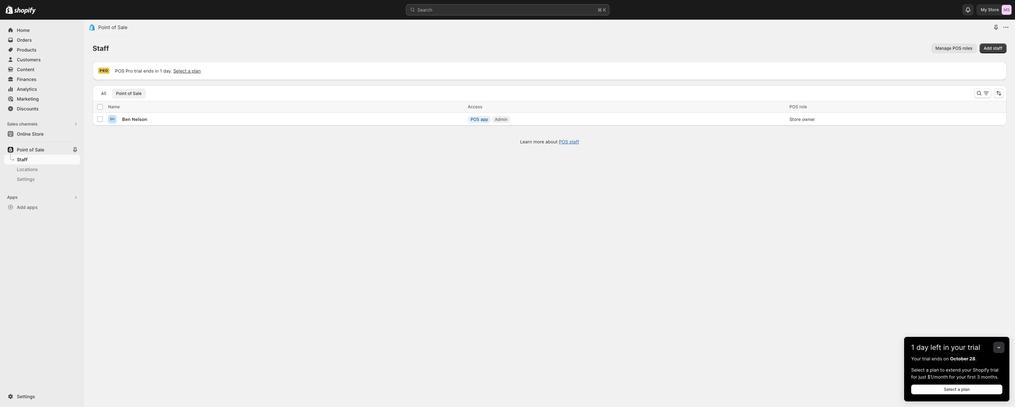 Task type: describe. For each thing, give the bounding box(es) containing it.
28
[[969, 356, 975, 362]]

0 horizontal spatial point of sale link
[[4, 145, 71, 155]]

1 for from the left
[[911, 374, 917, 380]]

store for online store
[[32, 131, 44, 137]]

products
[[17, 47, 36, 53]]

1 settings from the top
[[17, 176, 35, 182]]

online store
[[17, 131, 44, 137]]

.
[[975, 356, 977, 362]]

1
[[911, 344, 915, 352]]

online store link
[[4, 129, 80, 139]]

select a plan link
[[911, 385, 1002, 395]]

analytics link
[[4, 84, 80, 94]]

0 horizontal spatial trial
[[922, 356, 930, 362]]

1 day left in your trial button
[[904, 337, 1010, 352]]

search
[[417, 7, 432, 13]]

trial inside select a plan to extend your shopify trial for just $1/month for your first 3 months.
[[991, 367, 999, 373]]

apps button
[[4, 193, 80, 202]]

online
[[17, 131, 31, 137]]

select for select a plan to extend your shopify trial for just $1/month for your first 3 months.
[[911, 367, 925, 373]]

locations link
[[4, 165, 80, 174]]

orders
[[17, 37, 32, 43]]

discounts link
[[4, 104, 80, 114]]

plan for select a plan to extend your shopify trial for just $1/month for your first 3 months.
[[930, 367, 939, 373]]

marketing link
[[4, 94, 80, 104]]

2 for from the left
[[949, 374, 955, 380]]

apps
[[27, 205, 38, 210]]

october
[[950, 356, 968, 362]]

locations
[[17, 167, 38, 172]]

of inside "link"
[[29, 147, 34, 153]]

marketing
[[17, 96, 39, 102]]

shopify image
[[14, 7, 36, 14]]

select for select a plan
[[944, 387, 957, 392]]

sales channels
[[7, 121, 38, 127]]

0 vertical spatial point of sale link
[[98, 24, 127, 30]]

my
[[981, 7, 987, 12]]

1 vertical spatial point of sale
[[17, 147, 44, 153]]

first
[[967, 374, 976, 380]]

my store
[[981, 7, 999, 12]]

2 settings from the top
[[17, 394, 35, 400]]

apps
[[7, 195, 18, 200]]

0 vertical spatial of
[[111, 24, 116, 30]]

k
[[603, 7, 606, 13]]

⌘
[[598, 7, 602, 13]]

settings link for staff link
[[4, 174, 80, 184]]

your inside dropdown button
[[951, 344, 966, 352]]

in
[[943, 344, 949, 352]]

my store image
[[1002, 5, 1012, 15]]

a for select a plan
[[958, 387, 960, 392]]

shopify
[[973, 367, 989, 373]]

1 vertical spatial your
[[962, 367, 972, 373]]

home
[[17, 27, 30, 33]]

content
[[17, 67, 34, 72]]

1 day left in your trial element
[[904, 355, 1010, 402]]

a for select a plan to extend your shopify trial for just $1/month for your first 3 months.
[[926, 367, 929, 373]]



Task type: vqa. For each thing, say whether or not it's contained in the screenshot.
Online Store 'link'
yes



Task type: locate. For each thing, give the bounding box(es) containing it.
select down select a plan to extend your shopify trial for just $1/month for your first 3 months. at the right of page
[[944, 387, 957, 392]]

products link
[[4, 45, 80, 55]]

on
[[943, 356, 949, 362]]

store
[[988, 7, 999, 12], [32, 131, 44, 137]]

add
[[17, 205, 26, 210]]

sales
[[7, 121, 18, 127]]

0 vertical spatial store
[[988, 7, 999, 12]]

point right icon for point of sale
[[98, 24, 110, 30]]

settings
[[17, 176, 35, 182], [17, 394, 35, 400]]

your up october
[[951, 344, 966, 352]]

staff
[[17, 157, 27, 162]]

a up just
[[926, 367, 929, 373]]

plan up $1/month
[[930, 367, 939, 373]]

2 horizontal spatial trial
[[991, 367, 999, 373]]

0 horizontal spatial of
[[29, 147, 34, 153]]

0 horizontal spatial plan
[[930, 367, 939, 373]]

1 vertical spatial a
[[958, 387, 960, 392]]

settings link for home link
[[4, 392, 80, 402]]

staff link
[[4, 155, 80, 165]]

1 day left in your trial
[[911, 344, 980, 352]]

0 vertical spatial sale
[[118, 24, 127, 30]]

home link
[[4, 25, 80, 35]]

0 vertical spatial plan
[[930, 367, 939, 373]]

trial
[[968, 344, 980, 352], [922, 356, 930, 362], [991, 367, 999, 373]]

for down extend
[[949, 374, 955, 380]]

orders link
[[4, 35, 80, 45]]

your up first
[[962, 367, 972, 373]]

1 vertical spatial store
[[32, 131, 44, 137]]

⌘ k
[[598, 7, 606, 13]]

3
[[977, 374, 980, 380]]

2 vertical spatial your
[[956, 374, 966, 380]]

1 vertical spatial plan
[[961, 387, 970, 392]]

2 vertical spatial trial
[[991, 367, 999, 373]]

channels
[[19, 121, 38, 127]]

1 horizontal spatial sale
[[118, 24, 127, 30]]

plan inside select a plan to extend your shopify trial for just $1/month for your first 3 months.
[[930, 367, 939, 373]]

plan down first
[[961, 387, 970, 392]]

your
[[911, 356, 921, 362]]

1 settings link from the top
[[4, 174, 80, 184]]

1 vertical spatial sale
[[35, 147, 44, 153]]

ends
[[932, 356, 942, 362]]

0 vertical spatial your
[[951, 344, 966, 352]]

customers
[[17, 57, 41, 62]]

of
[[111, 24, 116, 30], [29, 147, 34, 153]]

1 horizontal spatial select
[[944, 387, 957, 392]]

0 horizontal spatial sale
[[35, 147, 44, 153]]

sale up staff link
[[35, 147, 44, 153]]

sale
[[118, 24, 127, 30], [35, 147, 44, 153]]

1 horizontal spatial a
[[958, 387, 960, 392]]

of up staff link
[[29, 147, 34, 153]]

trial inside 1 day left in your trial dropdown button
[[968, 344, 980, 352]]

1 vertical spatial settings link
[[4, 392, 80, 402]]

add apps button
[[4, 202, 80, 212]]

content link
[[4, 65, 80, 74]]

select a plan to extend your shopify trial for just $1/month for your first 3 months.
[[911, 367, 999, 380]]

a
[[926, 367, 929, 373], [958, 387, 960, 392]]

trial up months.
[[991, 367, 999, 373]]

sale inside "link"
[[35, 147, 44, 153]]

1 vertical spatial of
[[29, 147, 34, 153]]

0 vertical spatial settings
[[17, 176, 35, 182]]

0 horizontal spatial select
[[911, 367, 925, 373]]

point inside "link"
[[17, 147, 28, 153]]

0 vertical spatial point of sale
[[98, 24, 127, 30]]

point up staff
[[17, 147, 28, 153]]

analytics
[[17, 86, 37, 92]]

1 vertical spatial trial
[[922, 356, 930, 362]]

store for my store
[[988, 7, 999, 12]]

1 vertical spatial select
[[944, 387, 957, 392]]

customers link
[[4, 55, 80, 65]]

1 horizontal spatial plan
[[961, 387, 970, 392]]

plan for select a plan
[[961, 387, 970, 392]]

1 horizontal spatial trial
[[968, 344, 980, 352]]

your left first
[[956, 374, 966, 380]]

1 horizontal spatial of
[[111, 24, 116, 30]]

store inside button
[[32, 131, 44, 137]]

extend
[[946, 367, 961, 373]]

sale right icon for point of sale
[[118, 24, 127, 30]]

0 horizontal spatial store
[[32, 131, 44, 137]]

1 vertical spatial point of sale link
[[4, 145, 71, 155]]

to
[[940, 367, 945, 373]]

0 vertical spatial point
[[98, 24, 110, 30]]

$1/month
[[928, 374, 948, 380]]

1 horizontal spatial point of sale
[[98, 24, 127, 30]]

a inside select a plan to extend your shopify trial for just $1/month for your first 3 months.
[[926, 367, 929, 373]]

a down select a plan to extend your shopify trial for just $1/month for your first 3 months. at the right of page
[[958, 387, 960, 392]]

just
[[918, 374, 926, 380]]

finances
[[17, 76, 36, 82]]

your
[[951, 344, 966, 352], [962, 367, 972, 373], [956, 374, 966, 380]]

store right my
[[988, 7, 999, 12]]

0 vertical spatial a
[[926, 367, 929, 373]]

0 vertical spatial settings link
[[4, 174, 80, 184]]

point of sale up staff
[[17, 147, 44, 153]]

0 vertical spatial select
[[911, 367, 925, 373]]

settings link
[[4, 174, 80, 184], [4, 392, 80, 402]]

months.
[[981, 374, 999, 380]]

trial up 28
[[968, 344, 980, 352]]

0 horizontal spatial point
[[17, 147, 28, 153]]

icon for point of sale image
[[88, 24, 95, 31]]

point of sale right icon for point of sale
[[98, 24, 127, 30]]

0 vertical spatial trial
[[968, 344, 980, 352]]

add apps
[[17, 205, 38, 210]]

for left just
[[911, 374, 917, 380]]

trial right your
[[922, 356, 930, 362]]

sales channels button
[[4, 119, 80, 129]]

0 horizontal spatial a
[[926, 367, 929, 373]]

of right icon for point of sale
[[111, 24, 116, 30]]

left
[[931, 344, 941, 352]]

store down sales channels button
[[32, 131, 44, 137]]

plan
[[930, 367, 939, 373], [961, 387, 970, 392]]

your trial ends on october 28 .
[[911, 356, 977, 362]]

day
[[916, 344, 929, 352]]

select inside select a plan to extend your shopify trial for just $1/month for your first 3 months.
[[911, 367, 925, 373]]

select a plan
[[944, 387, 970, 392]]

1 horizontal spatial for
[[949, 374, 955, 380]]

online store button
[[0, 129, 84, 139]]

0 horizontal spatial for
[[911, 374, 917, 380]]

1 horizontal spatial store
[[988, 7, 999, 12]]

select
[[911, 367, 925, 373], [944, 387, 957, 392]]

point of sale link
[[98, 24, 127, 30], [4, 145, 71, 155]]

1 horizontal spatial point of sale link
[[98, 24, 127, 30]]

point of sale link down online store button
[[4, 145, 71, 155]]

1 vertical spatial settings
[[17, 394, 35, 400]]

discounts
[[17, 106, 39, 112]]

0 horizontal spatial point of sale
[[17, 147, 44, 153]]

shopify image
[[6, 6, 13, 14]]

point of sale link right icon for point of sale
[[98, 24, 127, 30]]

point of sale
[[98, 24, 127, 30], [17, 147, 44, 153]]

point
[[98, 24, 110, 30], [17, 147, 28, 153]]

for
[[911, 374, 917, 380], [949, 374, 955, 380]]

2 settings link from the top
[[4, 392, 80, 402]]

finances link
[[4, 74, 80, 84]]

select up just
[[911, 367, 925, 373]]

1 vertical spatial point
[[17, 147, 28, 153]]

1 horizontal spatial point
[[98, 24, 110, 30]]



